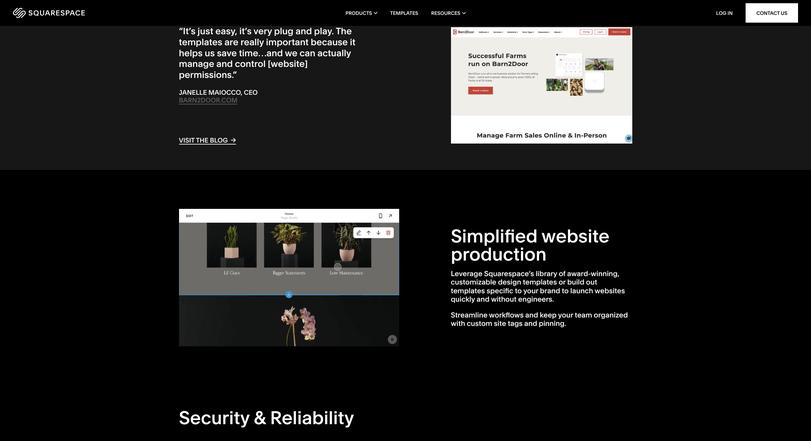 Task type: vqa. For each thing, say whether or not it's contained in the screenshot.
Video ELEMENT
yes



Task type: locate. For each thing, give the bounding box(es) containing it.
tags
[[508, 320, 523, 328]]

your
[[524, 287, 539, 296], [558, 311, 573, 320]]

workflows
[[489, 311, 524, 320]]

1 horizontal spatial your
[[558, 311, 573, 320]]

to right "brand"
[[562, 287, 569, 296]]

to
[[515, 287, 522, 296], [562, 287, 569, 296]]

your right keep
[[558, 311, 573, 320]]

we
[[285, 47, 298, 58]]

keep
[[540, 311, 557, 320]]

are
[[225, 37, 239, 48]]

plug
[[274, 26, 294, 37]]

really
[[241, 37, 264, 48]]

award-
[[567, 270, 591, 279]]

security & reliability
[[179, 407, 354, 430]]

to right specific
[[515, 287, 522, 296]]

streamline workflows and keep your team organized with custom site tags and pinning.
[[451, 311, 628, 328]]

very
[[254, 26, 272, 37]]

winning,
[[591, 270, 620, 279]]

or
[[559, 278, 566, 287]]

and
[[296, 26, 312, 37], [216, 58, 233, 69], [477, 296, 490, 304], [526, 311, 538, 320], [525, 320, 537, 328]]

log
[[717, 10, 727, 16]]

"it's just easy, it's very plug and play. the templates are really important because it helps us save time…and we can actually manage and control [website] permissions."
[[179, 26, 356, 80]]

templates
[[179, 37, 222, 48], [523, 278, 557, 287], [451, 287, 485, 296]]

us
[[781, 10, 788, 16]]

ceo
[[244, 89, 258, 96]]

security
[[179, 407, 250, 430]]

and inside leverage squarespace's library of award-winning, customizable design templates or build out templates specific to your brand to launch websites quickly and without engineers.
[[477, 296, 490, 304]]

and down 'customizable'
[[477, 296, 490, 304]]

important
[[266, 37, 309, 48]]

templates down leverage
[[451, 287, 485, 296]]

and right plug
[[296, 26, 312, 37]]

0 horizontal spatial your
[[524, 287, 539, 296]]

pinning.
[[539, 320, 567, 328]]

it
[[350, 37, 356, 48]]

with
[[451, 320, 465, 328]]

0 vertical spatial your
[[524, 287, 539, 296]]

team
[[575, 311, 592, 320]]

play.
[[314, 26, 334, 37]]

control
[[235, 58, 266, 69]]

your left "brand"
[[524, 287, 539, 296]]

easy,
[[216, 26, 237, 37]]

maiocco,
[[209, 89, 243, 96]]

reliability
[[270, 407, 354, 430]]

time…and
[[239, 47, 283, 58]]

websites
[[595, 287, 625, 296]]

0 horizontal spatial templates
[[179, 37, 222, 48]]

without
[[491, 296, 517, 304]]

helps
[[179, 47, 203, 58]]

video element
[[179, 209, 399, 347]]

actually
[[318, 47, 351, 58]]

specific
[[487, 287, 514, 296]]

website
[[542, 225, 610, 248]]

out
[[586, 278, 598, 287]]

visit
[[179, 137, 195, 144]]

products
[[346, 10, 372, 16]]

and right the us
[[216, 58, 233, 69]]

0 horizontal spatial to
[[515, 287, 522, 296]]

the
[[196, 137, 208, 144]]

&
[[254, 407, 266, 430]]

1 horizontal spatial to
[[562, 287, 569, 296]]

custom
[[467, 320, 493, 328]]

1 vertical spatial your
[[558, 311, 573, 320]]

because
[[311, 37, 348, 48]]

and right tags on the bottom of page
[[525, 320, 537, 328]]

simplified website production
[[451, 225, 610, 266]]

templates up manage
[[179, 37, 222, 48]]

templates up engineers.
[[523, 278, 557, 287]]

"it's
[[179, 26, 196, 37]]

us
[[205, 47, 215, 58]]



Task type: describe. For each thing, give the bounding box(es) containing it.
1 horizontal spatial templates
[[451, 287, 485, 296]]

permissions."
[[179, 69, 237, 80]]

squarespace logo image
[[13, 8, 85, 18]]

1 to from the left
[[515, 287, 522, 296]]

site
[[494, 320, 506, 328]]

resources
[[431, 10, 461, 16]]

in
[[728, 10, 733, 16]]

simplified
[[451, 225, 538, 248]]

contact us
[[757, 10, 788, 16]]

templates link
[[390, 0, 418, 26]]

leverage
[[451, 270, 483, 279]]

the
[[336, 26, 352, 37]]

janelle
[[179, 89, 207, 96]]

just
[[198, 26, 213, 37]]

→
[[231, 136, 236, 144]]

manage
[[179, 58, 214, 69]]

janelle maiocco, ceo barn2door.com
[[179, 89, 258, 104]]

log             in
[[717, 10, 733, 16]]

organized
[[594, 311, 628, 320]]

library
[[536, 270, 557, 279]]

log             in link
[[717, 10, 733, 16]]

barn2door.com link
[[179, 96, 238, 105]]

build
[[568, 278, 585, 287]]

launch
[[571, 287, 593, 296]]

contact
[[757, 10, 780, 16]]

of
[[559, 270, 566, 279]]

templates
[[390, 10, 418, 16]]

squarespace's
[[484, 270, 534, 279]]

leverage squarespace's library of award-winning, customizable design templates or build out templates specific to your brand to launch websites quickly and without engineers.
[[451, 270, 625, 304]]

resources button
[[431, 0, 466, 26]]

brand
[[540, 287, 560, 296]]

2 horizontal spatial templates
[[523, 278, 557, 287]]

your inside leverage squarespace's library of award-winning, customizable design templates or build out templates specific to your brand to launch websites quickly and without engineers.
[[524, 287, 539, 296]]

quickly
[[451, 296, 475, 304]]

it's
[[239, 26, 252, 37]]

your inside streamline workflows and keep your team organized with custom site tags and pinning.
[[558, 311, 573, 320]]

production
[[451, 244, 547, 266]]

engineers.
[[518, 296, 554, 304]]

design
[[498, 278, 521, 287]]

erika's site preview image
[[451, 27, 633, 144]]

and down engineers.
[[526, 311, 538, 320]]

products button
[[346, 0, 377, 26]]

streamline
[[451, 311, 488, 320]]

customizable
[[451, 278, 497, 287]]

[website]
[[268, 58, 308, 69]]

barn2door.com
[[179, 96, 238, 104]]

squarespace logo link
[[13, 8, 170, 18]]

contact us link
[[746, 3, 799, 23]]

blog
[[210, 137, 228, 144]]

2 to from the left
[[562, 287, 569, 296]]

can
[[300, 47, 316, 58]]

templates inside "it's just easy, it's very plug and play. the templates are really important because it helps us save time…and we can actually manage and control [website] permissions."
[[179, 37, 222, 48]]

save
[[217, 47, 237, 58]]

visit the blog →
[[179, 136, 236, 144]]



